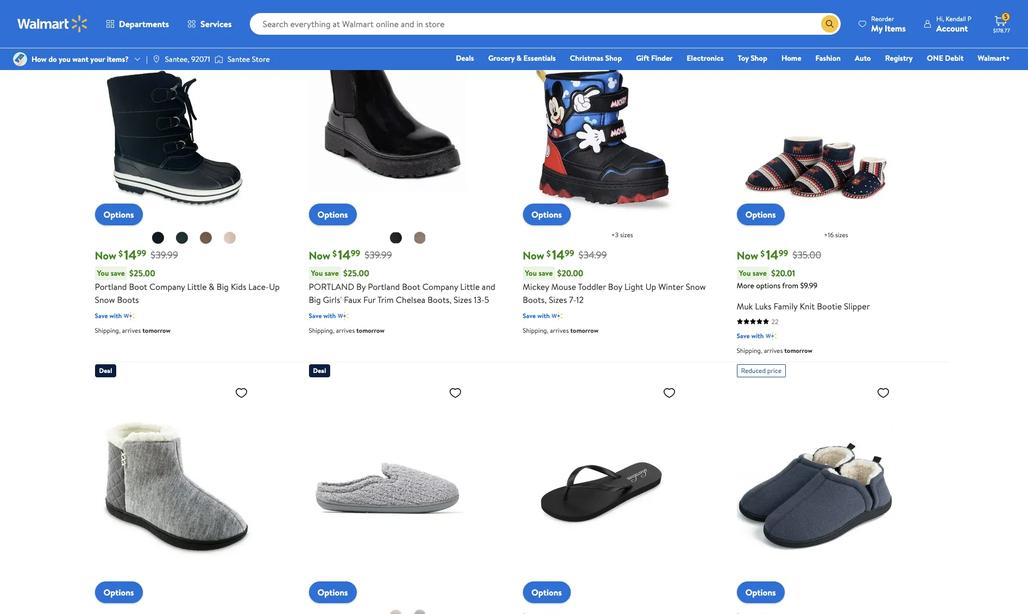 Task type: vqa. For each thing, say whether or not it's contained in the screenshot.
Delivery Not available
no



Task type: locate. For each thing, give the bounding box(es) containing it.
save with down muk
[[737, 331, 764, 340]]

2 save from the left
[[325, 268, 339, 278]]

5 down and
[[485, 294, 489, 306]]

up right light
[[646, 281, 656, 293]]

toy shop link
[[733, 52, 772, 64]]

sizes
[[620, 230, 633, 239], [835, 230, 848, 239]]

14 up boots at the top left of the page
[[124, 245, 137, 264]]

1 horizontal spatial shop
[[751, 53, 767, 64]]

save with for portland by portland boot company little and big girls' faux fur trim chelsea boots, sizes 13-5
[[309, 311, 336, 320]]

snow right winter
[[686, 281, 706, 293]]

1 14 from the left
[[124, 245, 137, 264]]

4 you from the left
[[739, 268, 751, 278]]

 image
[[13, 52, 27, 66], [215, 54, 223, 65]]

Walmart Site-Wide search field
[[250, 13, 841, 35]]

save up mickey at right
[[539, 268, 553, 278]]

now $ 14 99 $39.99 for boot
[[95, 245, 178, 264]]

3 now from the left
[[523, 248, 544, 263]]

0 horizontal spatial up
[[269, 281, 280, 293]]

deals link
[[451, 52, 479, 64]]

add to favorites list, isotoner women's memory foam heather knit eco comfort low boot slippers, sizes 6/7-9/10 image
[[235, 386, 248, 400]]

you inside 'you save $25.00 portland boot company little & big kids lace-up snow boots'
[[97, 268, 109, 278]]

bootie
[[817, 300, 842, 312]]

1 horizontal spatial company
[[422, 281, 458, 293]]

black / multi image
[[175, 231, 188, 244]]

by
[[356, 281, 366, 293]]

1 horizontal spatial sizes
[[835, 230, 848, 239]]

walmart image
[[17, 15, 88, 33]]

$9.99
[[800, 280, 818, 291]]

$25.00 for boot
[[129, 267, 155, 279]]

2 boot from the left
[[402, 281, 420, 293]]

+3 sizes
[[611, 230, 633, 239]]

$39.99
[[151, 248, 178, 262], [365, 248, 392, 262]]

snow inside you save $20.00 mickey mouse toddler boy light up winter snow boots, sizes 7-12
[[686, 281, 706, 293]]

1 up from the left
[[269, 281, 280, 293]]

2 little from the left
[[460, 281, 480, 293]]

price
[[767, 366, 782, 375]]

1 vertical spatial big
[[309, 294, 321, 306]]

2 shop from the left
[[751, 53, 767, 64]]

walmart plus image down boots at the top left of the page
[[124, 310, 135, 321]]

14 up the '$20.01'
[[766, 245, 779, 264]]

walmart+
[[978, 53, 1010, 64]]

0 horizontal spatial 5
[[485, 294, 489, 306]]

santee,
[[165, 54, 189, 65]]

walmart plus image down mouse
[[552, 310, 563, 321]]

$39.99 down black image
[[151, 248, 178, 262]]

0 horizontal spatial deal
[[99, 366, 112, 375]]

4 99 from the left
[[779, 247, 788, 259]]

services
[[200, 18, 232, 30]]

2 $ from the left
[[333, 248, 337, 260]]

0 horizontal spatial  image
[[13, 52, 27, 66]]

reorder my items
[[871, 14, 906, 34]]

5
[[1004, 12, 1008, 21], [485, 294, 489, 306]]

with
[[109, 311, 122, 320], [323, 311, 336, 320], [537, 311, 550, 320], [751, 331, 764, 340]]

brown image
[[199, 231, 212, 244]]

1 $25.00 from the left
[[129, 267, 155, 279]]

save inside 'you save $25.00 portland boot company little & big kids lace-up snow boots'
[[111, 268, 125, 278]]

dearfoams women's shaped tab clog slippers image
[[309, 382, 466, 595]]

0 horizontal spatial sizes
[[454, 294, 472, 306]]

boot up boots at the top left of the page
[[129, 281, 147, 293]]

4 now from the left
[[737, 248, 758, 263]]

from
[[782, 280, 799, 291]]

99 for by
[[351, 247, 360, 259]]

options
[[103, 208, 134, 220], [317, 208, 348, 220], [531, 208, 562, 220], [745, 208, 776, 220], [103, 586, 134, 598], [317, 586, 348, 598], [531, 586, 562, 598], [745, 586, 776, 598]]

save
[[111, 268, 125, 278], [325, 268, 339, 278], [539, 268, 553, 278], [753, 268, 767, 278]]

0 horizontal spatial $25.00
[[129, 267, 155, 279]]

with for snow
[[109, 311, 122, 320]]

$39.99 down black icon
[[365, 248, 392, 262]]

1 you from the left
[[97, 268, 109, 278]]

black image
[[151, 231, 164, 244]]

& left kids
[[209, 281, 215, 293]]

$
[[119, 248, 123, 260], [333, 248, 337, 260], [547, 248, 551, 260], [761, 248, 765, 260]]

$25.00 up boots at the top left of the page
[[129, 267, 155, 279]]

$25.00 up by
[[343, 267, 369, 279]]

save inside you save $20.01 more options from $9.99
[[753, 268, 767, 278]]

you
[[97, 268, 109, 278], [311, 268, 323, 278], [525, 268, 537, 278], [739, 268, 751, 278]]

want
[[72, 54, 89, 65]]

99 up by
[[351, 247, 360, 259]]

1 horizontal spatial  image
[[215, 54, 223, 65]]

auto
[[855, 53, 871, 64]]

you for portland boot company little & big kids lace-up snow boots
[[97, 268, 109, 278]]

little up 13-
[[460, 281, 480, 293]]

registry link
[[880, 52, 918, 64]]

kids
[[231, 281, 246, 293]]

0 horizontal spatial now $ 14 99 $39.99
[[95, 245, 178, 264]]

$ inside now $ 14 99 $34.99
[[547, 248, 551, 260]]

1 horizontal spatial big
[[309, 294, 321, 306]]

luks
[[755, 300, 772, 312]]

sizes right +16
[[835, 230, 848, 239]]

1 horizontal spatial little
[[460, 281, 480, 293]]

now inside now $ 14 99 $34.99
[[523, 248, 544, 263]]

1 horizontal spatial now $ 14 99 $39.99
[[309, 245, 392, 264]]

sizes for now $ 14 99 $34.99
[[620, 230, 633, 239]]

save with down boots at the top left of the page
[[95, 311, 122, 320]]

you save $20.00 mickey mouse toddler boy light up winter snow boots, sizes 7-12
[[523, 267, 706, 306]]

0 horizontal spatial boots,
[[428, 294, 452, 306]]

company down black image
[[149, 281, 185, 293]]

boots, down mickey at right
[[523, 294, 547, 306]]

$ for portland
[[333, 248, 337, 260]]

boots, right 'chelsea'
[[428, 294, 452, 306]]

7-
[[569, 294, 576, 306]]

you inside you save $20.00 mickey mouse toddler boy light up winter snow boots, sizes 7-12
[[525, 268, 537, 278]]

snow
[[686, 281, 706, 293], [95, 294, 115, 306]]

walmart plus image down 22
[[766, 331, 777, 341]]

how
[[32, 54, 47, 65]]

0 horizontal spatial $39.99
[[151, 248, 178, 262]]

1 99 from the left
[[137, 247, 146, 259]]

finder
[[651, 53, 673, 64]]

boots, inside you save $20.00 mickey mouse toddler boy light up winter snow boots, sizes 7-12
[[523, 294, 547, 306]]

3 99 from the left
[[565, 247, 574, 259]]

options link for the portland by portland boot company little and big girls' faux fur trim chelsea boots, sizes 13-5 image
[[309, 203, 357, 225]]

save for mickey
[[539, 268, 553, 278]]

mickey mouse toddler boy light up winter snow boots, sizes 7-12 image
[[523, 4, 680, 216]]

0 horizontal spatial &
[[209, 281, 215, 293]]

&
[[517, 53, 522, 64], [209, 281, 215, 293]]

$35.00
[[793, 248, 821, 262]]

up
[[269, 281, 280, 293], [646, 281, 656, 293]]

one debit
[[927, 53, 964, 64]]

2 boots, from the left
[[523, 294, 547, 306]]

your
[[90, 54, 105, 65]]

2 company from the left
[[422, 281, 458, 293]]

sizes for now $ 14 99 $35.00
[[835, 230, 848, 239]]

1 horizontal spatial &
[[517, 53, 522, 64]]

99 up $20.00
[[565, 247, 574, 259]]

you inside you save $25.00 portland by portland boot company little and big girls' faux fur trim chelsea boots, sizes 13-5
[[311, 268, 323, 278]]

boot up 'chelsea'
[[402, 281, 420, 293]]

4 $ from the left
[[761, 248, 765, 260]]

litfun slim flip flops for women casual thong flat sandals soft rubber slip on sandals,black,8-8.5 image
[[523, 382, 680, 595]]

shipping, arrives tomorrow down 7-
[[523, 326, 599, 335]]

 image for santee store
[[215, 54, 223, 65]]

lace-
[[248, 281, 269, 293]]

options for muk luks family knit bootie slipper image
[[745, 208, 776, 220]]

you for portland by portland boot company little and big girls' faux fur trim chelsea boots, sizes 13-5
[[311, 268, 323, 278]]

options link for litfun slim flip flops for women casual thong flat sandals soft rubber slip on sandals,black,8-8.5 image
[[523, 581, 571, 603]]

1 save from the left
[[111, 268, 125, 278]]

0 vertical spatial big
[[217, 281, 229, 293]]

1 horizontal spatial sizes
[[549, 294, 567, 306]]

save with down mickey at right
[[523, 311, 550, 320]]

shipping, arrives tomorrow for faux
[[309, 326, 385, 335]]

save up 'portland'
[[325, 268, 339, 278]]

0 vertical spatial 5
[[1004, 12, 1008, 21]]

1 boot from the left
[[129, 281, 147, 293]]

1 horizontal spatial up
[[646, 281, 656, 293]]

tomorrow
[[142, 326, 171, 335], [356, 326, 385, 335], [570, 326, 599, 335], [784, 346, 813, 355]]

shop for christmas shop
[[605, 53, 622, 64]]

1 company from the left
[[149, 281, 185, 293]]

2 sizes from the left
[[835, 230, 848, 239]]

shop right toy
[[751, 53, 767, 64]]

christmas shop
[[570, 53, 622, 64]]

tomorrow down 12
[[570, 326, 599, 335]]

fashion link
[[811, 52, 846, 64]]

tomorrow for 7-
[[570, 326, 599, 335]]

& inside grocery & essentials link
[[517, 53, 522, 64]]

Search search field
[[250, 13, 841, 35]]

save inside you save $25.00 portland by portland boot company little and big girls' faux fur trim chelsea boots, sizes 13-5
[[325, 268, 339, 278]]

save with
[[95, 311, 122, 320], [309, 311, 336, 320], [523, 311, 550, 320], [737, 331, 764, 340]]

3 $ from the left
[[547, 248, 551, 260]]

boot
[[129, 281, 147, 293], [402, 281, 420, 293]]

shipping, arrives tomorrow down faux on the top
[[309, 326, 385, 335]]

$25.00
[[129, 267, 155, 279], [343, 267, 369, 279]]

sizes
[[454, 294, 472, 306], [549, 294, 567, 306]]

$ up mickey at right
[[547, 248, 551, 260]]

1 $ from the left
[[119, 248, 123, 260]]

how do you want your items?
[[32, 54, 129, 65]]

little inside 'you save $25.00 portland boot company little & big kids lace-up snow boots'
[[187, 281, 207, 293]]

2 now $ 14 99 $39.99 from the left
[[309, 245, 392, 264]]

5 up $178.77
[[1004, 12, 1008, 21]]

with down boots at the top left of the page
[[109, 311, 122, 320]]

mouse
[[551, 281, 576, 293]]

3 14 from the left
[[552, 245, 565, 264]]

you save $20.01 more options from $9.99
[[737, 267, 818, 291]]

 image
[[152, 55, 161, 64]]

1 shop from the left
[[605, 53, 622, 64]]

$ up you save $20.01 more options from $9.99
[[761, 248, 765, 260]]

99 for mouse
[[565, 247, 574, 259]]

save inside you save $20.00 mickey mouse toddler boy light up winter snow boots, sizes 7-12
[[539, 268, 553, 278]]

you
[[59, 54, 71, 65]]

items?
[[107, 54, 129, 65]]

now for portland
[[309, 248, 330, 263]]

3 you from the left
[[525, 268, 537, 278]]

0 vertical spatial snow
[[686, 281, 706, 293]]

portland by portland boot company little and big girls' faux fur trim chelsea boots, sizes 13-5 image
[[309, 4, 466, 216]]

99 up the '$20.01'
[[779, 247, 788, 259]]

portland inside 'you save $25.00 portland boot company little & big kids lace-up snow boots'
[[95, 281, 127, 293]]

14 up $20.00
[[552, 245, 565, 264]]

1 sizes from the left
[[620, 230, 633, 239]]

0 vertical spatial &
[[517, 53, 522, 64]]

$25.00 inside you save $25.00 portland by portland boot company little and big girls' faux fur trim chelsea boots, sizes 13-5
[[343, 267, 369, 279]]

2 99 from the left
[[351, 247, 360, 259]]

with down luks
[[751, 331, 764, 340]]

1 horizontal spatial portland
[[368, 281, 400, 293]]

 image left how
[[13, 52, 27, 66]]

$ up 'portland'
[[333, 248, 337, 260]]

save with down girls'
[[309, 311, 336, 320]]

0 horizontal spatial sizes
[[620, 230, 633, 239]]

santee
[[228, 54, 250, 65]]

1 now from the left
[[95, 248, 116, 263]]

big left girls'
[[309, 294, 321, 306]]

$25.00 inside 'you save $25.00 portland boot company little & big kids lace-up snow boots'
[[129, 267, 155, 279]]

1 little from the left
[[187, 281, 207, 293]]

now $ 14 99 $39.99 up by
[[309, 245, 392, 264]]

big inside 'you save $25.00 portland boot company little & big kids lace-up snow boots'
[[217, 281, 229, 293]]

sizes right the +3
[[620, 230, 633, 239]]

save for portland
[[111, 268, 125, 278]]

shipping, down boots at the top left of the page
[[95, 326, 120, 335]]

1 horizontal spatial $39.99
[[365, 248, 392, 262]]

shipping, arrives tomorrow down boots at the top left of the page
[[95, 326, 171, 335]]

1 deal from the left
[[99, 366, 112, 375]]

home
[[782, 53, 801, 64]]

sizes down mouse
[[549, 294, 567, 306]]

99 up boots at the top left of the page
[[137, 247, 146, 259]]

shipping, arrives tomorrow up the price
[[737, 346, 813, 355]]

now
[[95, 248, 116, 263], [309, 248, 330, 263], [523, 248, 544, 263], [737, 248, 758, 263]]

 image for how do you want your items?
[[13, 52, 27, 66]]

walmart plus image for faux
[[338, 310, 349, 321]]

shop
[[605, 53, 622, 64], [751, 53, 767, 64]]

portland up boots at the top left of the page
[[95, 281, 127, 293]]

now $ 14 99 $39.99
[[95, 245, 178, 264], [309, 245, 392, 264]]

1 portland from the left
[[95, 281, 127, 293]]

big left kids
[[217, 281, 229, 293]]

0 horizontal spatial big
[[217, 281, 229, 293]]

$ up boots at the top left of the page
[[119, 248, 123, 260]]

arrives down faux on the top
[[336, 326, 355, 335]]

 image right 92071
[[215, 54, 223, 65]]

little left kids
[[187, 281, 207, 293]]

2 you from the left
[[311, 268, 323, 278]]

with for faux
[[323, 311, 336, 320]]

& right the 'grocery'
[[517, 53, 522, 64]]

arrives
[[122, 326, 141, 335], [336, 326, 355, 335], [550, 326, 569, 335], [764, 346, 783, 355]]

2 deal from the left
[[313, 366, 326, 375]]

options
[[756, 280, 781, 291]]

tomorrow down 'you save $25.00 portland boot company little & big kids lace-up snow boots'
[[142, 326, 171, 335]]

1 horizontal spatial $25.00
[[343, 267, 369, 279]]

deals
[[456, 53, 474, 64]]

2 $25.00 from the left
[[343, 267, 369, 279]]

now $ 14 99 $35.00
[[737, 245, 821, 264]]

with for sizes
[[537, 311, 550, 320]]

deal
[[99, 366, 112, 375], [313, 366, 326, 375]]

shipping, arrives tomorrow for snow
[[95, 326, 171, 335]]

2 now from the left
[[309, 248, 330, 263]]

home link
[[777, 52, 806, 64]]

2 portland from the left
[[368, 281, 400, 293]]

snow left boots at the top left of the page
[[95, 294, 115, 306]]

shipping, down mickey at right
[[523, 326, 548, 335]]

3 save from the left
[[539, 268, 553, 278]]

sizes left 13-
[[454, 294, 472, 306]]

14 up 'portland'
[[338, 245, 351, 264]]

99 for boot
[[137, 247, 146, 259]]

1 sizes from the left
[[454, 294, 472, 306]]

0 horizontal spatial company
[[149, 281, 185, 293]]

1 horizontal spatial boot
[[402, 281, 420, 293]]

1 boots, from the left
[[428, 294, 452, 306]]

now for mickey
[[523, 248, 544, 263]]

options link for isotoner women's memory foam heather knit eco comfort low boot slippers, sizes 6/7-9/10 image
[[95, 581, 143, 603]]

14
[[124, 245, 137, 264], [338, 245, 351, 264], [552, 245, 565, 264], [766, 245, 779, 264]]

shipping, for portland boot company little & big kids lace-up snow boots
[[95, 326, 120, 335]]

company up 'chelsea'
[[422, 281, 458, 293]]

walmart plus image down faux on the top
[[338, 310, 349, 321]]

tomorrow down fur
[[356, 326, 385, 335]]

little
[[187, 281, 207, 293], [460, 281, 480, 293]]

shipping,
[[95, 326, 120, 335], [309, 326, 334, 335], [523, 326, 548, 335], [737, 346, 762, 355]]

2 up from the left
[[646, 281, 656, 293]]

1 vertical spatial &
[[209, 281, 215, 293]]

2 $39.99 from the left
[[365, 248, 392, 262]]

save up the options at right
[[753, 268, 767, 278]]

1 now $ 14 99 $39.99 from the left
[[95, 245, 178, 264]]

portland inside you save $25.00 portland by portland boot company little and big girls' faux fur trim chelsea boots, sizes 13-5
[[368, 281, 400, 293]]

1 horizontal spatial snow
[[686, 281, 706, 293]]

portland boot company little & big kids lace-up snow boots image
[[95, 4, 252, 216]]

with down girls'
[[323, 311, 336, 320]]

pink image
[[223, 231, 236, 244]]

2 14 from the left
[[338, 245, 351, 264]]

1 vertical spatial snow
[[95, 294, 115, 306]]

save up boots at the top left of the page
[[111, 268, 125, 278]]

99 inside now $ 14 99 $34.99
[[565, 247, 574, 259]]

portland up trim
[[368, 281, 400, 293]]

options link for slippers for men cozy memory foam house shoes with plushanti-skid rubber sole slip on flats image
[[737, 581, 785, 603]]

gift
[[636, 53, 649, 64]]

black image
[[389, 231, 402, 244]]

1 horizontal spatial deal
[[313, 366, 326, 375]]

with down mickey at right
[[537, 311, 550, 320]]

now $ 14 99 $39.99 down black image
[[95, 245, 178, 264]]

0 horizontal spatial boot
[[129, 281, 147, 293]]

shipping, down girls'
[[309, 326, 334, 335]]

shop right "christmas"
[[605, 53, 622, 64]]

1 $39.99 from the left
[[151, 248, 178, 262]]

0 horizontal spatial shop
[[605, 53, 622, 64]]

walmart plus image
[[124, 310, 135, 321], [338, 310, 349, 321], [552, 310, 563, 321], [766, 331, 777, 341]]

1 vertical spatial 5
[[485, 294, 489, 306]]

0 horizontal spatial snow
[[95, 294, 115, 306]]

2 sizes from the left
[[549, 294, 567, 306]]

1 horizontal spatial 5
[[1004, 12, 1008, 21]]

4 save from the left
[[753, 268, 767, 278]]

$39.99 for company
[[151, 248, 178, 262]]

0 horizontal spatial portland
[[95, 281, 127, 293]]

1 horizontal spatial boots,
[[523, 294, 547, 306]]

toddler
[[578, 281, 606, 293]]

options for the portland by portland boot company little and big girls' faux fur trim chelsea boots, sizes 13-5 image
[[317, 208, 348, 220]]

shipping, arrives tomorrow
[[95, 326, 171, 335], [309, 326, 385, 335], [523, 326, 599, 335], [737, 346, 813, 355]]

up right kids
[[269, 281, 280, 293]]

arrives down boots at the top left of the page
[[122, 326, 141, 335]]

shipping, arrives tomorrow for sizes
[[523, 326, 599, 335]]

shipping, for portland by portland boot company little and big girls' faux fur trim chelsea boots, sizes 13-5
[[309, 326, 334, 335]]

shipping, up reduced
[[737, 346, 762, 355]]

0 horizontal spatial little
[[187, 281, 207, 293]]

arrives down mouse
[[550, 326, 569, 335]]



Task type: describe. For each thing, give the bounding box(es) containing it.
electronics
[[687, 53, 724, 64]]

walmart plus image for sizes
[[552, 310, 563, 321]]

do
[[48, 54, 57, 65]]

more
[[737, 280, 754, 291]]

sizes inside you save $20.00 mickey mouse toddler boy light up winter snow boots, sizes 7-12
[[549, 294, 567, 306]]

debit
[[945, 53, 964, 64]]

4 14 from the left
[[766, 245, 779, 264]]

shipping, for mickey mouse toddler boy light up winter snow boots, sizes 7-12
[[523, 326, 548, 335]]

company inside 'you save $25.00 portland boot company little & big kids lace-up snow boots'
[[149, 281, 185, 293]]

essentials
[[524, 53, 556, 64]]

5 $178.77
[[993, 12, 1010, 34]]

boot inside you save $25.00 portland by portland boot company little and big girls' faux fur trim chelsea boots, sizes 13-5
[[402, 281, 420, 293]]

options link for "portland boot company little & big kids lace-up snow boots" image
[[95, 203, 143, 225]]

boy
[[608, 281, 622, 293]]

arrives for sizes
[[550, 326, 569, 335]]

gift finder
[[636, 53, 673, 64]]

reduced
[[741, 366, 766, 375]]

isotoner women's memory foam heather knit eco comfort low boot slippers, sizes 6/7-9/10 image
[[95, 382, 252, 595]]

+3
[[611, 230, 619, 239]]

reduced price
[[741, 366, 782, 375]]

14 for mickey
[[552, 245, 565, 264]]

sizes inside you save $25.00 portland by portland boot company little and big girls' faux fur trim chelsea boots, sizes 13-5
[[454, 294, 472, 306]]

registry
[[885, 53, 913, 64]]

$178.77
[[993, 27, 1010, 34]]

99 inside now $ 14 99 $35.00
[[779, 247, 788, 259]]

walmart plus image for snow
[[124, 310, 135, 321]]

14 for portland
[[124, 245, 137, 264]]

add to favorites list, portland boot company little & big kids lace-up snow boots image
[[235, 8, 248, 22]]

5 inside 5 $178.77
[[1004, 12, 1008, 21]]

toy
[[738, 53, 749, 64]]

my
[[871, 22, 883, 34]]

add to favorites list, litfun slim flip flops for women casual thong flat sandals soft rubber slip on sandals,black,8-8.5 image
[[663, 386, 676, 400]]

hi, kendall p account
[[936, 14, 972, 34]]

departments
[[119, 18, 169, 30]]

add to favorites list, muk luks family knit bootie slipper image
[[877, 8, 890, 22]]

muk luks family knit bootie slipper image
[[737, 4, 894, 216]]

$ for portland
[[119, 248, 123, 260]]

options for dearfoams women's shaped tab clog slippers image on the left
[[317, 586, 348, 598]]

save for portland boot company little & big kids lace-up snow boots
[[95, 311, 108, 320]]

arrives for faux
[[336, 326, 355, 335]]

faux
[[344, 294, 361, 306]]

now $ 14 99 $39.99 for by
[[309, 245, 392, 264]]

one debit link
[[922, 52, 969, 64]]

up inside you save $20.00 mickey mouse toddler boy light up winter snow boots, sizes 7-12
[[646, 281, 656, 293]]

santee store
[[228, 54, 270, 65]]

tomorrow for fur
[[356, 326, 385, 335]]

arrives for snow
[[122, 326, 141, 335]]

13-
[[474, 294, 485, 306]]

options for "portland boot company little & big kids lace-up snow boots" image
[[103, 208, 134, 220]]

mickey
[[523, 281, 549, 293]]

muk
[[737, 300, 753, 312]]

deal for dearfoams women's shaped tab clog slippers image on the left
[[313, 366, 326, 375]]

slippers for men cozy memory foam house shoes with plushanti-skid rubber sole slip on flats image
[[737, 382, 894, 595]]

santee, 92071
[[165, 54, 210, 65]]

items
[[885, 22, 906, 34]]

trim
[[377, 294, 394, 306]]

add to favorites list, slippers for men cozy memory foam house shoes with plushanti-skid rubber sole slip on flats image
[[877, 386, 890, 400]]

boot inside 'you save $25.00 portland boot company little & big kids lace-up snow boots'
[[129, 281, 147, 293]]

$ inside now $ 14 99 $35.00
[[761, 248, 765, 260]]

+16
[[824, 230, 834, 239]]

save for more
[[753, 268, 767, 278]]

little inside you save $25.00 portland by portland boot company little and big girls' faux fur trim chelsea boots, sizes 13-5
[[460, 281, 480, 293]]

22
[[772, 317, 779, 326]]

save for portland
[[325, 268, 339, 278]]

p
[[968, 14, 972, 23]]

14 for portland
[[338, 245, 351, 264]]

5 inside you save $25.00 portland by portland boot company little and big girls' faux fur trim chelsea boots, sizes 13-5
[[485, 294, 489, 306]]

account
[[936, 22, 968, 34]]

tomorrow down muk luks family knit bootie slipper
[[784, 346, 813, 355]]

save for mickey mouse toddler boy light up winter snow boots, sizes 7-12
[[523, 311, 536, 320]]

grocery & essentials link
[[483, 52, 561, 64]]

arrives up the price
[[764, 346, 783, 355]]

services button
[[178, 11, 241, 37]]

shop for toy shop
[[751, 53, 767, 64]]

save for portland by portland boot company little and big girls' faux fur trim chelsea boots, sizes 13-5
[[309, 311, 322, 320]]

options link for dearfoams women's shaped tab clog slippers image on the left
[[309, 581, 357, 603]]

$20.01
[[771, 267, 795, 279]]

portland
[[309, 281, 354, 293]]

now $ 14 99 $34.99
[[523, 245, 607, 264]]

deal for isotoner women's memory foam heather knit eco comfort low boot slippers, sizes 6/7-9/10 image
[[99, 366, 112, 375]]

now inside now $ 14 99 $35.00
[[737, 248, 758, 263]]

add to favorites list, portland by portland boot company little and big girls' faux fur trim chelsea boots, sizes 13-5 image
[[449, 8, 462, 22]]

+16 sizes
[[824, 230, 848, 239]]

up inside 'you save $25.00 portland boot company little & big kids lace-up snow boots'
[[269, 281, 280, 293]]

options for isotoner women's memory foam heather knit eco comfort low boot slippers, sizes 6/7-9/10 image
[[103, 586, 134, 598]]

hi,
[[936, 14, 944, 23]]

save with for mickey mouse toddler boy light up winter snow boots, sizes 7-12
[[523, 311, 550, 320]]

now for portland
[[95, 248, 116, 263]]

you inside you save $20.01 more options from $9.99
[[739, 268, 751, 278]]

boots, inside you save $25.00 portland by portland boot company little and big girls' faux fur trim chelsea boots, sizes 13-5
[[428, 294, 452, 306]]

store
[[252, 54, 270, 65]]

big inside you save $25.00 portland by portland boot company little and big girls' faux fur trim chelsea boots, sizes 13-5
[[309, 294, 321, 306]]

fur
[[363, 294, 376, 306]]

$20.00
[[557, 267, 583, 279]]

christmas
[[570, 53, 603, 64]]

|
[[146, 54, 148, 65]]

toy shop
[[738, 53, 767, 64]]

chelsea
[[396, 294, 425, 306]]

auto link
[[850, 52, 876, 64]]

$39.99 for portland
[[365, 248, 392, 262]]

knit
[[800, 300, 815, 312]]

$25.00 for by
[[343, 267, 369, 279]]

departments button
[[97, 11, 178, 37]]

slipper
[[844, 300, 870, 312]]

christmas shop link
[[565, 52, 627, 64]]

you save $25.00 portland by portland boot company little and big girls' faux fur trim chelsea boots, sizes 13-5
[[309, 267, 495, 306]]

muk luks family knit bootie slipper
[[737, 300, 870, 312]]

grocery & essentials
[[488, 53, 556, 64]]

fashion
[[816, 53, 841, 64]]

tomorrow for boots
[[142, 326, 171, 335]]

kendall
[[946, 14, 966, 23]]

add to favorites list, mickey mouse toddler boy light up winter snow boots, sizes 7-12 image
[[663, 8, 676, 22]]

options link for mickey mouse toddler boy light up winter snow boots, sizes 7-12 image
[[523, 203, 571, 225]]

& inside 'you save $25.00 portland boot company little & big kids lace-up snow boots'
[[209, 281, 215, 293]]

options for mickey mouse toddler boy light up winter snow boots, sizes 7-12 image
[[531, 208, 562, 220]]

you save $25.00 portland boot company little & big kids lace-up snow boots
[[95, 267, 280, 306]]

$ for mickey
[[547, 248, 551, 260]]

family
[[774, 300, 798, 312]]

grocery
[[488, 53, 515, 64]]

snow inside 'you save $25.00 portland boot company little & big kids lace-up snow boots'
[[95, 294, 115, 306]]

taupe image
[[413, 231, 426, 244]]

add to favorites list, dearfoams women's shaped tab clog slippers image
[[449, 386, 462, 400]]

one
[[927, 53, 943, 64]]

options for litfun slim flip flops for women casual thong flat sandals soft rubber slip on sandals,black,8-8.5 image
[[531, 586, 562, 598]]

save with for portland boot company little & big kids lace-up snow boots
[[95, 311, 122, 320]]

girls'
[[323, 294, 342, 306]]

options link for muk luks family knit bootie slipper image
[[737, 203, 785, 225]]

options for slippers for men cozy memory foam house shoes with plushanti-skid rubber sole slip on flats image
[[745, 586, 776, 598]]

electronics link
[[682, 52, 729, 64]]

you for mickey mouse toddler boy light up winter snow boots, sizes 7-12
[[525, 268, 537, 278]]

reorder
[[871, 14, 894, 23]]

92071
[[191, 54, 210, 65]]

and
[[482, 281, 495, 293]]

company inside you save $25.00 portland by portland boot company little and big girls' faux fur trim chelsea boots, sizes 13-5
[[422, 281, 458, 293]]

gift finder link
[[631, 52, 678, 64]]

walmart+ link
[[973, 52, 1015, 64]]

search icon image
[[826, 20, 834, 28]]



